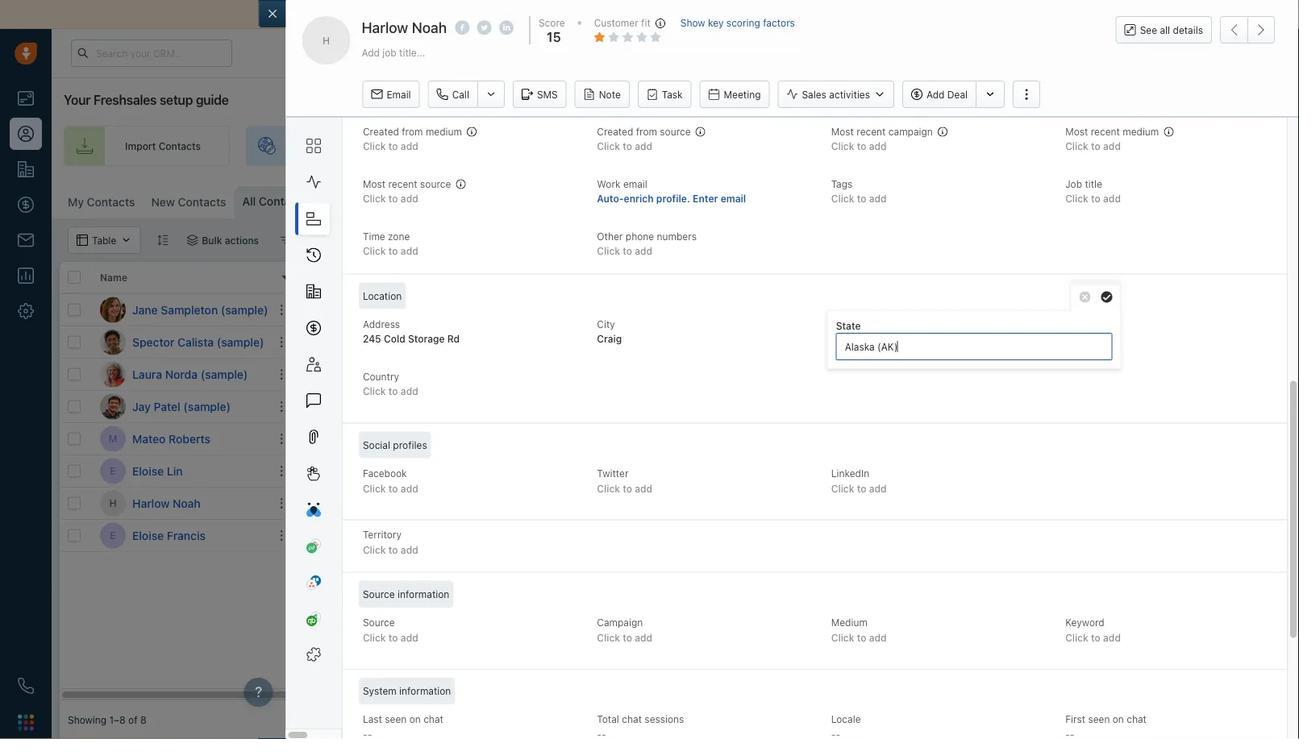 Task type: locate. For each thing, give the bounding box(es) containing it.
0 vertical spatial harlow
[[362, 19, 408, 36]]

created down note on the left top of the page
[[597, 126, 633, 137]]

seen right first
[[1088, 714, 1110, 726]]

most recent medium
[[1066, 126, 1159, 137]]

0 horizontal spatial recent
[[388, 178, 417, 190]]

1 horizontal spatial sales
[[1189, 140, 1213, 152]]

name row
[[60, 262, 302, 295]]

1 horizontal spatial h
[[323, 35, 330, 46]]

turtle down "state" text box
[[961, 369, 987, 380]]

0 vertical spatial sales
[[802, 89, 827, 100]]

sales
[[802, 89, 827, 100], [915, 272, 941, 283]]

0 vertical spatial qualified
[[1054, 305, 1094, 316]]

1 vertical spatial import
[[125, 140, 156, 152]]

0 horizontal spatial container_wx8msf4aqz5i3rn1 image
[[187, 235, 198, 246]]

source down the source information
[[363, 618, 395, 629]]

0 vertical spatial harlow noah
[[362, 19, 447, 36]]

click inside country click to add
[[363, 386, 386, 398]]

my contacts
[[68, 196, 135, 209]]

1–8
[[109, 715, 126, 726]]

call button
[[428, 81, 478, 108]]

1 vertical spatial h
[[109, 498, 117, 509]]

add inside tags click to add
[[869, 193, 887, 205]]

terry down sales owner
[[934, 305, 958, 316]]

0 horizontal spatial work
[[431, 272, 455, 283]]

guide
[[196, 92, 229, 108]]

your for set
[[1166, 140, 1187, 152]]

harlownoah1@gmail.com
[[310, 497, 422, 508]]

seen right last
[[385, 714, 407, 726]]

score
[[539, 17, 565, 29], [673, 272, 700, 283]]

medium for most recent medium
[[1123, 126, 1159, 137]]

1 vertical spatial import contacts
[[1084, 194, 1160, 206]]

your up 15
[[544, 8, 567, 21]]

tags for tags
[[794, 272, 816, 283]]

0 horizontal spatial created
[[363, 126, 399, 137]]

craig
[[597, 334, 622, 345]]

turtle down the owner
[[961, 305, 987, 316]]

show
[[681, 17, 706, 29]]

1 vertical spatial noah
[[173, 497, 201, 510]]

2 eloise from the top
[[132, 529, 164, 543]]

click inside twitter click to add
[[597, 483, 620, 494]]

contacts right the all
[[259, 195, 307, 208]]

0 horizontal spatial all
[[529, 8, 541, 21]]

2 container_wx8msf4aqz5i3rn1 image from the top
[[919, 369, 930, 380]]

terry turtle down the owner
[[934, 305, 987, 316]]

1 vertical spatial all
[[1161, 24, 1171, 36]]

noah
[[412, 19, 447, 36], [173, 497, 201, 510]]

most recent source
[[363, 178, 451, 190]]

chat for last seen on chat
[[423, 714, 443, 726]]

turtle
[[961, 305, 987, 316], [961, 369, 987, 380]]

1 medium from the left
[[426, 126, 462, 137]]

sales for data
[[570, 8, 598, 21]]

created up website
[[363, 126, 399, 137]]

1 horizontal spatial noah
[[412, 19, 447, 36]]

0 vertical spatial noah
[[412, 19, 447, 36]]

patel
[[154, 400, 181, 414]]

(sample) right sampleton
[[221, 303, 268, 317]]

0 vertical spatial information
[[397, 589, 449, 600]]

more...
[[394, 197, 427, 208]]

most up 'job' at the right top
[[1066, 126, 1088, 137]]

import contacts for import contacts link at the left top of page
[[125, 140, 201, 152]]

click to add down most recent medium
[[1066, 141, 1121, 152]]

actions
[[225, 235, 259, 246]]

chat right first
[[1127, 714, 1147, 726]]

1 vertical spatial tags
[[794, 272, 816, 283]]

medium up set
[[1123, 126, 1159, 137]]

8 right of
[[140, 715, 147, 726]]

0 vertical spatial task
[[582, 337, 601, 348]]

2 terry from the top
[[934, 369, 958, 380]]

0 horizontal spatial seen
[[385, 714, 407, 726]]

social
[[363, 440, 390, 451]]

1 vertical spatial score
[[673, 272, 700, 283]]

e
[[110, 466, 116, 477], [110, 530, 116, 542]]

1 horizontal spatial medium
[[1123, 126, 1159, 137]]

1 chat from the left
[[423, 714, 443, 726]]

recent left campaign
[[857, 126, 886, 137]]

8
[[315, 196, 322, 207], [140, 715, 147, 726]]

qualified down zipcode click to add
[[1054, 369, 1094, 380]]

all for import
[[529, 8, 541, 21]]

row group containing janesampleton@gmail.com
[[302, 295, 1300, 553]]

(sample) right calista
[[217, 336, 264, 349]]

click to add for most recent medium
[[1066, 141, 1121, 152]]

1 source from the top
[[363, 589, 395, 600]]

0 horizontal spatial noah
[[173, 497, 201, 510]]

on down the system information
[[409, 714, 421, 726]]

medium
[[426, 126, 462, 137], [1123, 126, 1159, 137]]

1 turtle from the top
[[961, 305, 987, 316]]

click inside facebook click to add
[[363, 483, 386, 494]]

recent
[[857, 126, 886, 137], [1091, 126, 1120, 137], [388, 178, 417, 190]]

phone
[[626, 231, 654, 242]]

source inside source click to add
[[363, 618, 395, 629]]

1 horizontal spatial recent
[[857, 126, 886, 137]]

noah inside dialog
[[412, 19, 447, 36]]

harlow up job
[[362, 19, 408, 36]]

recent for campaign
[[857, 126, 886, 137]]

0 vertical spatial h
[[323, 35, 330, 46]]

all contacts 8
[[242, 195, 322, 208]]

eloise down harlow noah link
[[132, 529, 164, 543]]

work up auto-
[[597, 178, 621, 190]]

0 horizontal spatial source
[[420, 178, 451, 190]]

1 vertical spatial source
[[363, 618, 395, 629]]

1 eloise from the top
[[132, 465, 164, 478]]

set up your sales pipeline
[[1133, 140, 1253, 152]]

0 horizontal spatial 8
[[140, 715, 147, 726]]

eloise left lin
[[132, 465, 164, 478]]

email
[[623, 178, 647, 190], [721, 193, 746, 205]]

harlow noah up eloise francis
[[132, 497, 201, 510]]

1 vertical spatial container_wx8msf4aqz5i3rn1 image
[[919, 369, 930, 380]]

1 vertical spatial terry
[[934, 369, 958, 380]]

activities
[[830, 89, 871, 100]]

click to add down most recent source
[[363, 193, 418, 205]]

row group containing jane sampleton (sample)
[[60, 295, 302, 553]]

0 horizontal spatial tags
[[794, 272, 816, 283]]

1 horizontal spatial from
[[636, 126, 657, 137]]

add inside zipcode click to add
[[1103, 334, 1121, 345]]

1 vertical spatial e
[[110, 530, 116, 542]]

row group
[[60, 295, 302, 553], [302, 295, 1300, 553]]

0 vertical spatial tags
[[831, 178, 853, 190]]

2 e from the top
[[110, 530, 116, 542]]

leads down created from medium
[[385, 140, 410, 152]]

1 horizontal spatial sales
[[915, 272, 941, 283]]

new contacts button
[[143, 186, 234, 219], [151, 196, 226, 209]]

medium for created from medium
[[426, 126, 462, 137]]

1 vertical spatial eloise
[[132, 529, 164, 543]]

1 e from the top
[[110, 466, 116, 477]]

0 horizontal spatial most
[[363, 178, 385, 190]]

click to add down "most recent campaign"
[[831, 141, 887, 152]]

0 vertical spatial work
[[597, 178, 621, 190]]

j image
[[100, 297, 126, 323], [100, 394, 126, 420]]

0 vertical spatial + add task
[[552, 337, 601, 348]]

on
[[409, 714, 421, 726], [1113, 714, 1124, 726]]

click to add for created from source
[[597, 141, 652, 152]]

0 vertical spatial j image
[[100, 297, 126, 323]]

0 horizontal spatial h
[[109, 498, 117, 509]]

recent up title
[[1091, 126, 1120, 137]]

container_wx8msf4aqz5i3rn1 image left filter
[[280, 235, 291, 246]]

1 container_wx8msf4aqz5i3rn1 image from the left
[[187, 235, 198, 246]]

2 vertical spatial import
[[1084, 194, 1115, 206]]

1 horizontal spatial score
[[673, 272, 700, 283]]

+ add task for spectorcalista@gmail.com
[[552, 337, 601, 348]]

m
[[109, 434, 117, 445]]

0 vertical spatial turtle
[[961, 305, 987, 316]]

territory
[[363, 529, 401, 541]]

container_wx8msf4aqz5i3rn1 image down "state" text box
[[919, 369, 930, 380]]

press space to select this row. row containing laura norda (sample)
[[60, 359, 302, 391]]

j image left "jane"
[[100, 297, 126, 323]]

1 row group from the left
[[60, 295, 302, 553]]

8 inside all contacts 8
[[315, 196, 322, 207]]

0 horizontal spatial score
[[539, 17, 565, 29]]

terry for janesampleton@gmail.com
[[934, 305, 958, 316]]

1 terry from the top
[[934, 305, 958, 316]]

2 on from the left
[[1113, 714, 1124, 726]]

1 created from the left
[[363, 126, 399, 137]]

close image
[[1276, 10, 1284, 19]]

noah up title...
[[412, 19, 447, 36]]

jaypatelsample@gmail.com
[[310, 400, 434, 411]]

import contacts for import contacts button on the top right of the page
[[1084, 194, 1160, 206]]

add inside campaign click to add
[[635, 633, 652, 644]]

work inside work email auto-enrich profile. enter email
[[597, 178, 621, 190]]

container_wx8msf4aqz5i3rn1 image for lauranordasample@gmail.com
[[919, 369, 930, 380]]

add left job
[[362, 47, 380, 58]]

import contacts down title
[[1084, 194, 1160, 206]]

import contacts inside button
[[1084, 194, 1160, 206]]

contacts
[[159, 140, 201, 152], [1118, 194, 1160, 206], [259, 195, 307, 208], [87, 196, 135, 209], [178, 196, 226, 209]]

country click to add
[[363, 371, 418, 398]]

+ click to add for spectorcalista@gmail.com
[[794, 337, 857, 348]]

harlow noah
[[362, 19, 447, 36], [132, 497, 201, 510]]

turtle for janesampleton@gmail.com
[[961, 305, 987, 316]]

all
[[529, 8, 541, 21], [1161, 24, 1171, 36]]

qualified up 'zipcode'
[[1054, 305, 1094, 316]]

0 horizontal spatial on
[[409, 714, 421, 726]]

sales left data
[[570, 8, 598, 21]]

press space to select this row. row
[[60, 295, 302, 327], [302, 295, 1300, 327], [60, 327, 302, 359], [302, 327, 1300, 359], [60, 359, 302, 391], [302, 359, 1300, 391], [60, 391, 302, 424], [302, 391, 1300, 424], [60, 424, 302, 456], [302, 424, 1300, 456], [60, 456, 302, 488], [302, 456, 1300, 488], [60, 488, 302, 520], [302, 488, 1300, 520], [60, 520, 302, 553], [302, 520, 1300, 553]]

medium down call button
[[426, 126, 462, 137]]

2 horizontal spatial chat
[[1127, 714, 1147, 726]]

j image left jay
[[100, 394, 126, 420]]

container_wx8msf4aqz5i3rn1 image
[[919, 305, 930, 316], [919, 369, 930, 380]]

add inside facebook click to add
[[400, 483, 418, 494]]

State text field
[[836, 333, 1113, 361]]

work up rd
[[431, 272, 455, 283]]

created for created from medium
[[363, 126, 399, 137]]

roberts
[[169, 432, 211, 446]]

0 horizontal spatial harlow noah
[[132, 497, 201, 510]]

1 vertical spatial sales
[[915, 272, 941, 283]]

1 horizontal spatial on
[[1113, 714, 1124, 726]]

0 horizontal spatial import
[[125, 140, 156, 152]]

1 horizontal spatial seen
[[1088, 714, 1110, 726]]

add left deal
[[927, 89, 945, 100]]

1 qualified from the top
[[1054, 305, 1094, 316]]

click to add down created from medium
[[363, 141, 418, 152]]

from down task button
[[636, 126, 657, 137]]

+ click to add for lauranordasample@gmail.com
[[794, 369, 857, 380]]

2 seen from the left
[[1088, 714, 1110, 726]]

1 horizontal spatial created
[[597, 126, 633, 137]]

2 row group from the left
[[302, 295, 1300, 553]]

12 more...
[[381, 197, 427, 208]]

add inside source click to add
[[400, 633, 418, 644]]

most up 12
[[363, 178, 385, 190]]

click to add down "created from source"
[[597, 141, 652, 152]]

0 vertical spatial import contacts
[[125, 140, 201, 152]]

tags inside tags click to add
[[831, 178, 853, 190]]

e left eloise francis link at left bottom
[[110, 530, 116, 542]]

mateoroberts871@gmail.com link
[[310, 431, 443, 448]]

0 vertical spatial container_wx8msf4aqz5i3rn1 image
[[919, 305, 930, 316]]

source up source click to add
[[363, 589, 395, 600]]

most for most recent medium
[[1066, 126, 1088, 137]]

harlow noah up title...
[[362, 19, 447, 36]]

import down title
[[1084, 194, 1115, 206]]

click to add for most recent source
[[363, 193, 418, 205]]

2 medium from the left
[[1123, 126, 1159, 137]]

eloiselin621@gmail.com link
[[310, 463, 419, 480]]

all inside button
[[1161, 24, 1171, 36]]

e down m on the left bottom
[[110, 466, 116, 477]]

0 vertical spatial all
[[529, 8, 541, 21]]

8 up filter by on the left
[[315, 196, 322, 207]]

source up the more...
[[420, 178, 451, 190]]

terry turtle
[[934, 305, 987, 316], [934, 369, 987, 380]]

3684945781
[[431, 335, 490, 346]]

sales left activities
[[802, 89, 827, 100]]

1 horizontal spatial harlow noah
[[362, 19, 447, 36]]

to inside tags click to add
[[857, 193, 867, 205]]

2 j image from the top
[[100, 394, 126, 420]]

task
[[662, 89, 683, 100]]

score down numbers
[[673, 272, 700, 283]]

information for system information
[[399, 686, 451, 697]]

1 vertical spatial harlow noah
[[132, 497, 201, 510]]

score inside harlow noah dialog
[[539, 17, 565, 29]]

recent up 12 more...
[[388, 178, 417, 190]]

(sample)
[[221, 303, 268, 317], [217, 336, 264, 349], [201, 368, 248, 381], [183, 400, 231, 414]]

sampleton
[[161, 303, 218, 317]]

+ click to add for janesampleton@gmail.com
[[794, 305, 857, 316]]

container_wx8msf4aqz5i3rn1 image for bulk actions button
[[187, 235, 198, 246]]

press space to select this row. row containing mateo roberts
[[60, 424, 302, 456]]

your right up
[[1166, 140, 1187, 152]]

your
[[64, 92, 91, 108]]

container_wx8msf4aqz5i3rn1 image inside bulk actions button
[[187, 235, 198, 246]]

0 horizontal spatial medium
[[426, 126, 462, 137]]

created for created from source
[[597, 126, 633, 137]]

grid
[[60, 261, 1300, 701]]

all right see
[[1161, 24, 1171, 36]]

harlow inside dialog
[[362, 19, 408, 36]]

sales left "pipeline"
[[1189, 140, 1213, 152]]

2 horizontal spatial recent
[[1091, 126, 1120, 137]]

1 horizontal spatial container_wx8msf4aqz5i3rn1 image
[[280, 235, 291, 246]]

import inside button
[[1084, 194, 1115, 206]]

mateo roberts
[[132, 432, 211, 446]]

click to add for most recent campaign
[[831, 141, 887, 152]]

1 vertical spatial qualified
[[1054, 369, 1094, 380]]

terry turtle for janesampleton@gmail.com
[[934, 305, 987, 316]]

1 task from the top
[[582, 337, 601, 348]]

0 vertical spatial terry
[[934, 305, 958, 316]]

spectorcalista@gmail.com 3684945781
[[310, 335, 490, 346]]

0 vertical spatial email
[[623, 178, 647, 190]]

import left score 15
[[490, 8, 526, 21]]

location
[[363, 290, 402, 302]]

spector
[[132, 336, 175, 349]]

bulk
[[202, 235, 222, 246]]

filter
[[298, 235, 322, 246]]

1 vertical spatial source
[[420, 178, 451, 190]]

score up 15 button
[[539, 17, 565, 29]]

0 vertical spatial source
[[363, 589, 395, 600]]

sales for sales activities
[[802, 89, 827, 100]]

accounts
[[1157, 272, 1202, 283]]

container_wx8msf4aqz5i3rn1 image down sales owner
[[919, 305, 930, 316]]

most
[[831, 126, 854, 137], [1066, 126, 1088, 137], [363, 178, 385, 190]]

country
[[363, 371, 399, 383]]

harlow down eloise lin link
[[132, 497, 170, 510]]

1 horizontal spatial harlow
[[362, 19, 408, 36]]

email
[[387, 89, 411, 100]]

phone image
[[18, 679, 34, 695]]

click
[[363, 141, 386, 152], [597, 141, 620, 152], [831, 141, 854, 152], [1066, 141, 1089, 152], [363, 193, 386, 205], [831, 193, 854, 205], [1066, 193, 1089, 205], [363, 246, 386, 257], [597, 246, 620, 257], [803, 305, 825, 316], [1066, 334, 1089, 345], [803, 337, 825, 348], [803, 369, 825, 380], [363, 386, 386, 398], [440, 432, 462, 443], [440, 464, 462, 476], [803, 466, 825, 477], [363, 483, 386, 494], [597, 483, 620, 494], [831, 483, 854, 494], [363, 545, 386, 556], [363, 633, 386, 644], [597, 633, 620, 644], [831, 633, 854, 644], [1066, 633, 1089, 644]]

0 horizontal spatial from
[[402, 126, 423, 137]]

to inside campaign click to add
[[623, 633, 632, 644]]

1 vertical spatial work
[[431, 272, 455, 283]]

see all details button
[[1116, 16, 1213, 44]]

2 terry turtle from the top
[[934, 369, 987, 380]]

leads
[[385, 140, 410, 152], [728, 140, 753, 152]]

1 container_wx8msf4aqz5i3rn1 image from the top
[[919, 305, 930, 316]]

contacts down set
[[1118, 194, 1160, 206]]

recent for source
[[388, 178, 417, 190]]

details
[[1174, 24, 1204, 36]]

sales activities button
[[778, 81, 903, 108], [778, 81, 895, 108]]

0 horizontal spatial leads
[[385, 140, 410, 152]]

what's new image
[[1183, 48, 1194, 60]]

press space to select this row. row containing eloise francis
[[60, 520, 302, 553]]

sales left the owner
[[915, 272, 941, 283]]

set up your sales pipeline link
[[1072, 126, 1282, 166]]

2 source from the top
[[363, 618, 395, 629]]

3 chat from the left
[[1127, 714, 1147, 726]]

0 vertical spatial e
[[110, 466, 116, 477]]

container_wx8msf4aqz5i3rn1 image
[[187, 235, 198, 246], [280, 235, 291, 246]]

on right first
[[1113, 714, 1124, 726]]

2 horizontal spatial import
[[1084, 194, 1115, 206]]

1 horizontal spatial most
[[831, 126, 854, 137]]

2 qualified from the top
[[1054, 369, 1094, 380]]

1 on from the left
[[409, 714, 421, 726]]

add inside linkedin click to add
[[869, 483, 887, 494]]

eloisefrancis23@gmail.com link
[[310, 528, 435, 545]]

seen for first
[[1088, 714, 1110, 726]]

(sample) down laura norda (sample) link
[[183, 400, 231, 414]]

customer fit
[[594, 17, 651, 29]]

1 vertical spatial + add task
[[552, 466, 601, 477]]

spectorcalista@gmail.com link
[[310, 334, 430, 351]]

e for eloise francis
[[110, 530, 116, 542]]

0 horizontal spatial harlow
[[132, 497, 170, 510]]

your left team
[[767, 140, 788, 152]]

0 horizontal spatial import contacts
[[125, 140, 201, 152]]

first seen on chat
[[1066, 714, 1147, 726]]

0 horizontal spatial email
[[623, 178, 647, 190]]

click inside "time zone click to add"
[[363, 246, 386, 257]]

import for import contacts link at the left top of page
[[125, 140, 156, 152]]

1 seen from the left
[[385, 714, 407, 726]]

norda
[[165, 368, 198, 381]]

click to add
[[363, 141, 418, 152], [597, 141, 652, 152], [831, 141, 887, 152], [1066, 141, 1121, 152], [363, 193, 418, 205]]

information up last seen on chat
[[399, 686, 451, 697]]

key
[[708, 17, 724, 29]]

(sample) down the spector calista (sample) link
[[201, 368, 248, 381]]

email up enrich
[[623, 178, 647, 190]]

eloise francis
[[132, 529, 206, 543]]

container_wx8msf4aqz5i3rn1 image left "bulk"
[[187, 235, 198, 246]]

1 vertical spatial turtle
[[961, 369, 987, 380]]

2 + add task from the top
[[552, 466, 601, 477]]

1 j image from the top
[[100, 297, 126, 323]]

import contacts down setup
[[125, 140, 201, 152]]

container_wx8msf4aqz5i3rn1 image inside filter by "button"
[[280, 235, 291, 246]]

0 vertical spatial source
[[660, 126, 691, 137]]

from down email
[[402, 126, 423, 137]]

noah up francis
[[173, 497, 201, 510]]

0 vertical spatial score
[[539, 17, 565, 29]]

1 vertical spatial 8
[[140, 715, 147, 726]]

information up source click to add
[[397, 589, 449, 600]]

chat right 'total' in the left of the page
[[622, 714, 642, 726]]

new contacts
[[151, 196, 226, 209]]

qualified for janesampleton@gmail.com
[[1054, 305, 1094, 316]]

2 container_wx8msf4aqz5i3rn1 image from the left
[[280, 235, 291, 246]]

2 horizontal spatial your
[[1166, 140, 1187, 152]]

press space to select this row. row containing eloisefrancis23@gmail.com
[[302, 520, 1300, 553]]

1 terry turtle from the top
[[934, 305, 987, 316]]

1 + add task from the top
[[552, 337, 601, 348]]

+ add task
[[552, 337, 601, 348], [552, 466, 601, 477]]

+ click to add
[[794, 305, 857, 316], [794, 337, 857, 348], [794, 369, 857, 380], [431, 432, 494, 443], [431, 464, 494, 476], [794, 466, 857, 477]]

1 vertical spatial j image
[[100, 394, 126, 420]]

job
[[383, 47, 397, 58]]

click to add for created from medium
[[363, 141, 418, 152]]

0 horizontal spatial sales
[[570, 8, 598, 21]]

my contacts button
[[60, 186, 143, 219], [68, 196, 135, 209]]

1 horizontal spatial source
[[660, 126, 691, 137]]

import down your freshsales setup guide
[[125, 140, 156, 152]]

most down sales activities
[[831, 126, 854, 137]]

(sample) for jay patel (sample)
[[183, 400, 231, 414]]

source for click
[[363, 618, 395, 629]]

add inside country click to add
[[400, 386, 418, 398]]

spector calista (sample) link
[[132, 334, 264, 351]]

from right the start
[[766, 8, 791, 21]]

task for eloiselin621@gmail.com
[[582, 466, 601, 477]]

2 task from the top
[[582, 466, 601, 477]]

zipcode click to add
[[1066, 319, 1121, 345]]

time
[[363, 231, 385, 242]]

1 horizontal spatial all
[[1161, 24, 1171, 36]]

press space to select this row. row containing jay patel (sample)
[[60, 391, 302, 424]]

sales for pipeline
[[1189, 140, 1213, 152]]

terry down "state" text box
[[934, 369, 958, 380]]

eloise
[[132, 465, 164, 478], [132, 529, 164, 543]]

email right enter
[[721, 193, 746, 205]]

all right linkedin circled icon
[[529, 8, 541, 21]]

sales inside 'set up your sales pipeline' link
[[1189, 140, 1213, 152]]

score for score
[[673, 272, 700, 283]]

Search your CRM... text field
[[71, 40, 232, 67]]

1 horizontal spatial import contacts
[[1084, 194, 1160, 206]]

1 horizontal spatial leads
[[728, 140, 753, 152]]

0 vertical spatial 8
[[315, 196, 322, 207]]

1 vertical spatial task
[[582, 466, 601, 477]]

1 horizontal spatial tags
[[831, 178, 853, 190]]

2 turtle from the top
[[961, 369, 987, 380]]

chat down the system information
[[423, 714, 443, 726]]

your for import
[[544, 8, 567, 21]]

harlow inside press space to select this row. row
[[132, 497, 170, 510]]

0 horizontal spatial chat
[[423, 714, 443, 726]]

1 horizontal spatial work
[[597, 178, 621, 190]]

0 vertical spatial eloise
[[132, 465, 164, 478]]

cell
[[423, 295, 544, 326], [665, 295, 786, 326], [1149, 295, 1270, 326], [1270, 295, 1300, 326], [665, 327, 786, 358], [1149, 327, 1270, 358], [1270, 327, 1300, 358], [423, 359, 544, 391], [544, 359, 665, 391], [665, 359, 786, 391], [1149, 359, 1270, 391], [1270, 359, 1300, 391], [423, 391, 544, 423], [544, 391, 665, 423], [665, 391, 786, 423], [786, 391, 907, 423], [907, 391, 1028, 423], [1028, 391, 1149, 423], [1149, 391, 1270, 423], [1270, 391, 1300, 423], [1270, 424, 1300, 455], [665, 456, 786, 487], [907, 456, 1028, 487], [1028, 456, 1149, 487], [1149, 456, 1270, 487], [1270, 456, 1300, 487], [423, 488, 544, 520], [665, 488, 786, 520], [907, 488, 1028, 520], [1028, 488, 1149, 520], [1149, 488, 1270, 520], [1270, 488, 1300, 520], [423, 520, 544, 552], [544, 520, 665, 552], [665, 520, 786, 552], [786, 520, 907, 552], [907, 520, 1028, 552], [1028, 520, 1149, 552], [1149, 520, 1270, 552], [1270, 520, 1300, 552]]

recent for medium
[[1091, 126, 1120, 137]]

leads right route in the top of the page
[[728, 140, 753, 152]]

2 created from the left
[[597, 126, 633, 137]]

sales inside harlow noah dialog
[[802, 89, 827, 100]]

mateo
[[132, 432, 166, 446]]

1 horizontal spatial chat
[[622, 714, 642, 726]]

click inside 'medium click to add'
[[831, 633, 854, 644]]

linkedin circled image
[[499, 19, 514, 36]]

1 vertical spatial sales
[[1189, 140, 1213, 152]]

from
[[766, 8, 791, 21], [402, 126, 423, 137], [636, 126, 657, 137]]

setup
[[160, 92, 193, 108]]

source down task
[[660, 126, 691, 137]]

terry turtle down "state" text box
[[934, 369, 987, 380]]

state
[[831, 319, 855, 330], [836, 320, 861, 332]]

to inside the other phone numbers click to add
[[623, 246, 632, 257]]



Task type: describe. For each thing, give the bounding box(es) containing it.
to inside "time zone click to add"
[[388, 246, 398, 257]]

+ click to add for eloiselin621@gmail.com
[[794, 466, 857, 477]]

sales for sales owner
[[915, 272, 941, 283]]

0 vertical spatial import
[[490, 8, 526, 21]]

on for first seen on chat
[[1113, 714, 1124, 726]]

all for see
[[1161, 24, 1171, 36]]

click inside the other phone numbers click to add
[[597, 246, 620, 257]]

of
[[128, 715, 138, 726]]

storage
[[408, 334, 445, 345]]

call
[[452, 89, 470, 100]]

harlownoah1@gmail.com link
[[310, 495, 422, 512]]

next
[[552, 272, 574, 283]]

tags click to add
[[831, 178, 887, 205]]

most for most recent campaign
[[831, 126, 854, 137]]

twitter
[[597, 468, 629, 479]]

15
[[547, 30, 561, 45]]

2 chat from the left
[[622, 714, 642, 726]]

click inside tags click to add
[[831, 193, 854, 205]]

qualified for lauranordasample@gmail.com
[[1054, 369, 1094, 380]]

click inside zipcode click to add
[[1066, 334, 1089, 345]]

press space to select this row. row containing lauranordasample@gmail.com
[[302, 359, 1300, 391]]

(sample) for laura norda (sample)
[[201, 368, 248, 381]]

route leads to your team link
[[636, 126, 843, 166]]

eloiselin621@gmail.com
[[310, 464, 419, 476]]

to inside zipcode click to add
[[1091, 334, 1101, 345]]

1 vertical spatial email
[[721, 193, 746, 205]]

to inside country click to add
[[388, 386, 398, 398]]

terry turtle for lauranordasample@gmail.com
[[934, 369, 987, 380]]

press space to select this row. row containing harlownoah1@gmail.com
[[302, 488, 1300, 520]]

click inside the territory click to add
[[363, 545, 386, 556]]

territory click to add
[[363, 529, 418, 556]]

2 horizontal spatial from
[[766, 8, 791, 21]]

add inside add deal button
[[927, 89, 945, 100]]

contacts inside button
[[1118, 194, 1160, 206]]

janesampleton@gmail.com link
[[310, 302, 432, 319]]

contacts down setup
[[159, 140, 201, 152]]

add left craig
[[561, 337, 579, 348]]

job
[[1066, 178, 1082, 190]]

created from medium
[[363, 126, 462, 137]]

(sample) for jane sampleton (sample)
[[221, 303, 268, 317]]

score for score 15
[[539, 17, 565, 29]]

click inside linkedin click to add
[[831, 483, 854, 494]]

from for created from medium
[[402, 126, 423, 137]]

filter by button
[[270, 227, 346, 254]]

+ add task for eloiselin621@gmail.com
[[552, 466, 601, 477]]

jay
[[132, 400, 151, 414]]

terry for lauranordasample@gmail.com
[[934, 369, 958, 380]]

seen for last
[[385, 714, 407, 726]]

meeting button
[[700, 81, 770, 108]]

h inside row
[[109, 498, 117, 509]]

s image
[[100, 330, 126, 355]]

eloise for eloise francis
[[132, 529, 164, 543]]

most for most recent source
[[363, 178, 385, 190]]

show key scoring factors
[[681, 17, 795, 29]]

city
[[597, 319, 615, 330]]

last seen on chat
[[363, 714, 443, 726]]

email button
[[363, 81, 420, 108]]

social profiles
[[363, 440, 427, 451]]

keyword
[[1066, 618, 1105, 629]]

so
[[628, 8, 640, 21]]

eloise lin
[[132, 465, 183, 478]]

4
[[1228, 40, 1234, 51]]

spector calista (sample)
[[132, 336, 264, 349]]

source information
[[363, 589, 449, 600]]

click inside source click to add
[[363, 633, 386, 644]]

import contacts button
[[1062, 186, 1168, 214]]

twitter click to add
[[597, 468, 652, 494]]

from for created from source
[[636, 126, 657, 137]]

15 button
[[543, 30, 561, 45]]

press space to select this row. row containing jaypatelsample@gmail.com
[[302, 391, 1300, 424]]

contacts right new
[[178, 196, 226, 209]]

send email image
[[1140, 47, 1151, 60]]

j image for jane sampleton (sample)
[[100, 297, 126, 323]]

to inside twitter click to add
[[623, 483, 632, 494]]

tags for tags click to add
[[831, 178, 853, 190]]

phone element
[[10, 671, 42, 703]]

other phone numbers click to add
[[597, 231, 697, 257]]

(sample) for spector calista (sample)
[[217, 336, 264, 349]]

l image
[[100, 362, 126, 388]]

francis
[[167, 529, 206, 543]]

1 horizontal spatial your
[[767, 140, 788, 152]]

keyword click to add
[[1066, 618, 1121, 644]]

click inside campaign click to add
[[597, 633, 620, 644]]

to inside the territory click to add
[[388, 545, 398, 556]]

scoring
[[727, 17, 761, 29]]

add inside 'medium click to add'
[[869, 633, 887, 644]]

contacts right my
[[87, 196, 135, 209]]

source for information
[[363, 589, 395, 600]]

numbers
[[657, 231, 697, 242]]

work for work email auto-enrich profile. enter email
[[597, 178, 621, 190]]

activity
[[577, 272, 612, 283]]

h inside dialog
[[323, 35, 330, 46]]

harlow noah inside press space to select this row. row
[[132, 497, 201, 510]]

noah inside press space to select this row. row
[[173, 497, 201, 510]]

harlow noah dialog
[[259, 0, 1300, 740]]

add inside twitter click to add
[[635, 483, 652, 494]]

task for spectorcalista@gmail.com
[[582, 337, 601, 348]]

sessions
[[645, 714, 684, 726]]

eloise for eloise lin
[[132, 465, 164, 478]]

chat for first seen on chat
[[1127, 714, 1147, 726]]

laura norda (sample)
[[132, 368, 248, 381]]

profiles
[[393, 440, 427, 451]]

start
[[738, 8, 763, 21]]

website
[[346, 140, 382, 152]]

rd
[[447, 334, 460, 345]]

freshsales
[[93, 92, 157, 108]]

lauranordasample@gmail.com link
[[310, 366, 447, 383]]

last
[[363, 714, 382, 726]]

press space to select this row. row containing spector calista (sample)
[[60, 327, 302, 359]]

press space to select this row. row containing eloise lin
[[60, 456, 302, 488]]

add inside the other phone numbers click to add
[[635, 246, 652, 257]]

mateo roberts link
[[132, 431, 211, 447]]

information for source information
[[397, 589, 449, 600]]

add inside the keyword click to add
[[1103, 633, 1121, 644]]

to inside 'job title click to add'
[[1091, 193, 1101, 205]]

container_wx8msf4aqz5i3rn1 image for janesampleton@gmail.com
[[919, 305, 930, 316]]

title...
[[399, 47, 425, 58]]

press space to select this row. row containing jane sampleton (sample)
[[60, 295, 302, 327]]

add inside the territory click to add
[[400, 545, 418, 556]]

calista
[[177, 336, 214, 349]]

bring
[[307, 140, 332, 152]]

filter by
[[298, 235, 336, 246]]

linkedin
[[831, 468, 870, 479]]

click inside the keyword click to add
[[1066, 633, 1089, 644]]

source click to add
[[363, 618, 418, 644]]

add inside "time zone click to add"
[[400, 246, 418, 257]]

to inside 'medium click to add'
[[857, 633, 867, 644]]

laura norda (sample) link
[[132, 367, 248, 383]]

source for most recent source
[[420, 178, 451, 190]]

locale
[[831, 714, 861, 726]]

system information
[[363, 686, 451, 697]]

2 leads from the left
[[728, 140, 753, 152]]

sms
[[537, 89, 558, 100]]

click inside 'job title click to add'
[[1066, 193, 1089, 205]]

to inside the keyword click to add
[[1091, 633, 1101, 644]]

call link
[[428, 81, 478, 108]]

work for work
[[431, 272, 455, 283]]

to inside source click to add
[[388, 633, 398, 644]]

lauranordasample@gmail.com
[[310, 367, 447, 379]]

source for created from source
[[660, 126, 691, 137]]

jay patel (sample)
[[132, 400, 231, 414]]

container_wx8msf4aqz5i3rn1 image for filter by "button" in the top left of the page
[[280, 235, 291, 246]]

show key scoring factors link
[[681, 16, 795, 46]]

press space to select this row. row containing eloiselin621@gmail.com
[[302, 456, 1300, 488]]

facebook click to add
[[363, 468, 418, 494]]

all contacts link
[[242, 194, 307, 210]]

bring in website leads link
[[246, 126, 439, 166]]

to inside facebook click to add
[[388, 483, 398, 494]]

spectorcalista@gmail.com
[[310, 335, 430, 346]]

status
[[1036, 272, 1067, 283]]

next activity
[[552, 272, 612, 283]]

campaign click to add
[[597, 618, 652, 644]]

deal
[[948, 89, 968, 100]]

facebook circled image
[[455, 19, 470, 36]]

freshworks switcher image
[[18, 715, 34, 731]]

e for eloise lin
[[110, 466, 116, 477]]

on for last seen on chat
[[409, 714, 421, 726]]

j image for jay patel (sample)
[[100, 394, 126, 420]]

to inside route leads to your team link
[[755, 140, 765, 152]]

twitter circled image
[[477, 19, 492, 36]]

sales activities
[[802, 89, 871, 100]]

import for import contacts button on the top right of the page
[[1084, 194, 1115, 206]]

enrich
[[624, 193, 654, 205]]

medium
[[831, 618, 868, 629]]

245
[[363, 334, 381, 345]]

showing
[[68, 715, 107, 726]]

team
[[791, 140, 814, 152]]

total
[[597, 714, 619, 726]]

to inside linkedin click to add
[[857, 483, 867, 494]]

data
[[601, 8, 625, 21]]

press space to select this row. row containing mateoroberts871@gmail.com
[[302, 424, 1300, 456]]

press space to select this row. row containing harlow noah
[[60, 488, 302, 520]]

turtle for lauranordasample@gmail.com
[[961, 369, 987, 380]]

press space to select this row. row containing janesampleton@gmail.com
[[302, 295, 1300, 327]]

grid containing jane sampleton (sample)
[[60, 261, 1300, 701]]

system
[[363, 686, 396, 697]]

press space to select this row. row containing spectorcalista@gmail.com
[[302, 327, 1300, 359]]

showing 1–8 of 8
[[68, 715, 147, 726]]

add left twitter
[[561, 466, 579, 477]]

1 leads from the left
[[385, 140, 410, 152]]

by
[[324, 235, 336, 246]]

add inside 'job title click to add'
[[1103, 193, 1121, 205]]

campaign
[[889, 126, 933, 137]]

import contacts link
[[64, 126, 230, 166]]

harlow noah inside dialog
[[362, 19, 447, 36]]

note button
[[575, 81, 630, 108]]

campaign
[[597, 618, 643, 629]]



Task type: vqa. For each thing, say whether or not it's contained in the screenshot.
them
no



